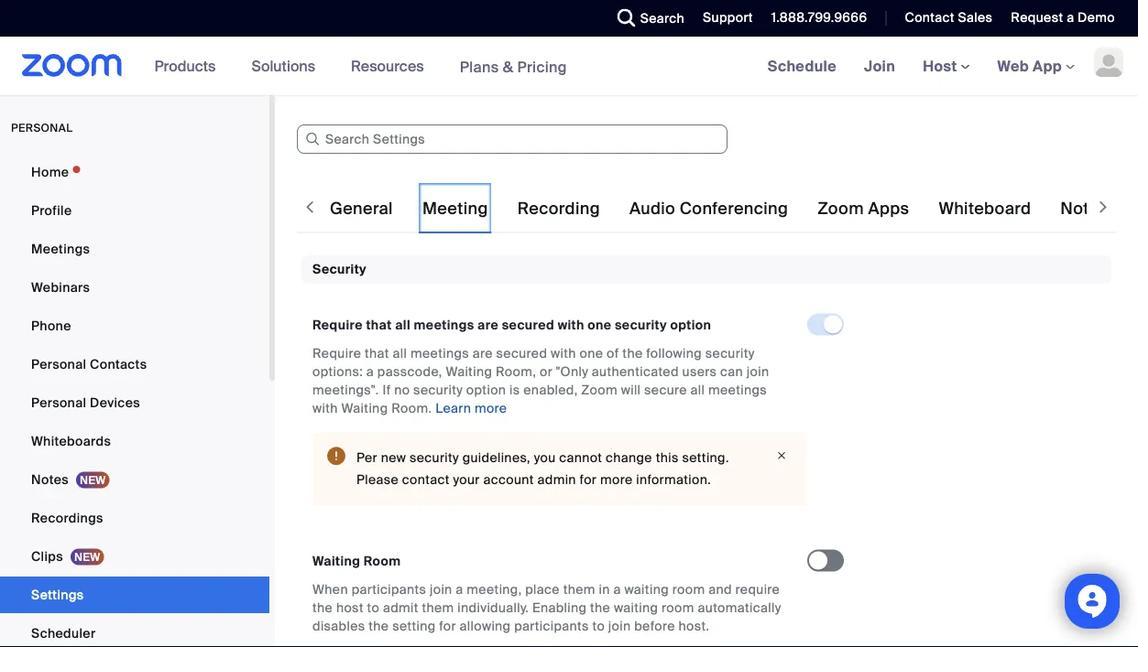 Task type: describe. For each thing, give the bounding box(es) containing it.
room
[[364, 553, 401, 570]]

1 vertical spatial waiting
[[614, 600, 658, 617]]

enabled,
[[524, 382, 578, 399]]

schedule link
[[754, 37, 851, 95]]

the down when
[[313, 600, 333, 617]]

plans & pricing
[[460, 57, 567, 76]]

before
[[634, 619, 675, 635]]

profile link
[[0, 192, 269, 229]]

scheduler
[[31, 625, 96, 642]]

phone link
[[0, 308, 269, 345]]

when
[[313, 582, 348, 599]]

notes inside "tabs of my account settings page" tab list
[[1061, 198, 1108, 219]]

secured for security
[[502, 317, 555, 334]]

products button
[[155, 37, 224, 95]]

join link
[[851, 37, 909, 95]]

solutions
[[251, 56, 315, 76]]

web app button
[[998, 56, 1075, 76]]

require for require that all meetings are secured with one of the following security options: a passcode, waiting room, or "only authenticated users can join meetings". if no security option is enabled, zoom will secure all meetings with waiting room.
[[313, 345, 361, 362]]

1 vertical spatial waiting
[[341, 400, 388, 417]]

devices
[[90, 395, 140, 411]]

following
[[646, 345, 702, 362]]

demo
[[1078, 9, 1115, 26]]

are for security
[[478, 317, 499, 334]]

option inside require that all meetings are secured with one of the following security options: a passcode, waiting room, or "only authenticated users can join meetings". if no security option is enabled, zoom will secure all meetings with waiting room.
[[466, 382, 506, 399]]

when participants join a meeting, place them in a waiting room and require the host to admit them individually. enabling the waiting room automatically disables the setting for allowing participants to join before host.
[[313, 582, 781, 635]]

join
[[864, 56, 896, 76]]

schedule
[[768, 56, 837, 76]]

"only
[[556, 364, 588, 381]]

host button
[[923, 56, 970, 76]]

personal devices link
[[0, 385, 269, 422]]

support
[[703, 9, 753, 26]]

setting.
[[682, 450, 729, 467]]

whiteboards
[[31, 433, 111, 450]]

room,
[[496, 364, 536, 381]]

change
[[606, 450, 652, 467]]

users
[[682, 364, 717, 381]]

information.
[[636, 472, 711, 489]]

products
[[155, 56, 216, 76]]

require that all meetings are secured with one security option
[[313, 317, 711, 334]]

zoom logo image
[[22, 54, 122, 77]]

2 vertical spatial all
[[691, 382, 705, 399]]

meetings link
[[0, 231, 269, 268]]

setting
[[392, 619, 436, 635]]

the inside require that all meetings are secured with one of the following security options: a passcode, waiting room, or "only authenticated users can join meetings". if no security option is enabled, zoom will secure all meetings with waiting room.
[[623, 345, 643, 362]]

tabs of my account settings page tab list
[[326, 183, 1138, 235]]

zoom inside "tabs of my account settings page" tab list
[[818, 198, 864, 219]]

personal contacts link
[[0, 346, 269, 383]]

guidelines,
[[462, 450, 531, 467]]

learn more link
[[435, 400, 507, 417]]

general
[[330, 198, 393, 219]]

all for require that all meetings are secured with one of the following security options: a passcode, waiting room, or "only authenticated users can join meetings". if no security option is enabled, zoom will secure all meetings with waiting room.
[[393, 345, 407, 362]]

waiting room
[[313, 553, 401, 570]]

2 vertical spatial meetings
[[708, 382, 767, 399]]

personal
[[11, 121, 73, 135]]

0 horizontal spatial participants
[[352, 582, 426, 599]]

0 vertical spatial waiting
[[625, 582, 669, 599]]

recording
[[518, 198, 600, 219]]

contacts
[[90, 356, 147, 373]]

meetings for require that all meetings are secured with one security option
[[414, 317, 474, 334]]

admin
[[538, 472, 576, 489]]

one for of
[[580, 345, 603, 362]]

for inside when participants join a meeting, place them in a waiting room and require the host to admit them individually. enabling the waiting room automatically disables the setting for allowing participants to join before host.
[[439, 619, 456, 635]]

will
[[621, 382, 641, 399]]

settings
[[31, 587, 84, 604]]

notes inside notes link
[[31, 472, 69, 488]]

security
[[313, 261, 367, 278]]

search button
[[604, 0, 689, 37]]

zoom apps
[[818, 198, 910, 219]]

security inside "per new security guidelines, you cannot change this setting. please contact your account admin for more information."
[[410, 450, 459, 467]]

clips link
[[0, 539, 269, 576]]

whiteboards link
[[0, 423, 269, 460]]

personal for personal contacts
[[31, 356, 86, 373]]

web app
[[998, 56, 1062, 76]]

meetings".
[[313, 382, 379, 399]]

personal menu menu
[[0, 154, 269, 648]]

place
[[525, 582, 560, 599]]

meeting,
[[467, 582, 522, 599]]

personal contacts
[[31, 356, 147, 373]]

security up learn
[[413, 382, 463, 399]]

security up can
[[705, 345, 755, 362]]

recordings link
[[0, 500, 269, 537]]

whiteboard
[[939, 198, 1031, 219]]

1 horizontal spatial option
[[670, 317, 711, 334]]

learn more
[[435, 400, 507, 417]]

or
[[540, 364, 553, 381]]

warning image
[[327, 448, 346, 466]]

request
[[1011, 9, 1063, 26]]

1.888.799.9666
[[771, 9, 867, 26]]

account
[[483, 472, 534, 489]]

resources
[[351, 56, 424, 76]]

require for require that all meetings are secured with one security option
[[313, 317, 363, 334]]

2 vertical spatial waiting
[[313, 553, 360, 570]]

recordings
[[31, 510, 103, 527]]

security up of
[[615, 317, 667, 334]]

1 vertical spatial them
[[422, 600, 454, 617]]

phone
[[31, 318, 71, 335]]

more inside "per new security guidelines, you cannot change this setting. please contact your account admin for more information."
[[600, 472, 633, 489]]

per new security guidelines, you cannot change this setting. please contact your account admin for more information. alert
[[313, 433, 807, 506]]

meeting
[[422, 198, 488, 219]]



Task type: vqa. For each thing, say whether or not it's contained in the screenshot.
your
yes



Task type: locate. For each thing, give the bounding box(es) containing it.
1 vertical spatial secured
[[496, 345, 547, 362]]

clips
[[31, 548, 63, 565]]

for down cannot
[[580, 472, 597, 489]]

require inside require that all meetings are secured with one of the following security options: a passcode, waiting room, or "only authenticated users can join meetings". if no security option is enabled, zoom will secure all meetings with waiting room.
[[313, 345, 361, 362]]

if
[[383, 382, 391, 399]]

1 vertical spatial are
[[473, 345, 493, 362]]

1 vertical spatial zoom
[[581, 382, 618, 399]]

0 vertical spatial secured
[[502, 317, 555, 334]]

1 personal from the top
[[31, 356, 86, 373]]

0 vertical spatial more
[[475, 400, 507, 417]]

the up authenticated
[[623, 345, 643, 362]]

close image
[[771, 448, 793, 464]]

with for security
[[558, 317, 584, 334]]

notes link
[[0, 462, 269, 499]]

sales
[[958, 9, 993, 26]]

contact
[[905, 9, 955, 26]]

in
[[599, 582, 610, 599]]

1 horizontal spatial more
[[600, 472, 633, 489]]

room
[[672, 582, 705, 599], [662, 600, 695, 617]]

1.888.799.9666 button up schedule
[[758, 0, 872, 37]]

join left before
[[608, 619, 631, 635]]

settings link
[[0, 577, 269, 614]]

0 horizontal spatial more
[[475, 400, 507, 417]]

meetings navigation
[[754, 37, 1138, 97]]

home
[[31, 164, 69, 181]]

1 vertical spatial that
[[365, 345, 389, 362]]

a right in
[[614, 582, 621, 599]]

one inside require that all meetings are secured with one of the following security options: a passcode, waiting room, or "only authenticated users can join meetings". if no security option is enabled, zoom will secure all meetings with waiting room.
[[580, 345, 603, 362]]

waiting down meetings".
[[341, 400, 388, 417]]

conferencing
[[680, 198, 788, 219]]

Search Settings text field
[[297, 125, 728, 154]]

scroll right image
[[1094, 198, 1113, 216]]

profile picture image
[[1094, 48, 1124, 77]]

them
[[563, 582, 596, 599], [422, 600, 454, 617]]

option
[[670, 317, 711, 334], [466, 382, 506, 399]]

require
[[313, 317, 363, 334], [313, 345, 361, 362]]

1 vertical spatial for
[[439, 619, 456, 635]]

are down require that all meetings are secured with one security option
[[473, 345, 493, 362]]

1 require from the top
[[313, 317, 363, 334]]

1 horizontal spatial notes
[[1061, 198, 1108, 219]]

0 horizontal spatial option
[[466, 382, 506, 399]]

1 horizontal spatial participants
[[514, 619, 589, 635]]

1 vertical spatial option
[[466, 382, 506, 399]]

1 vertical spatial join
[[430, 582, 452, 599]]

1 vertical spatial require
[[313, 345, 361, 362]]

more down change
[[600, 472, 633, 489]]

one
[[588, 317, 612, 334], [580, 345, 603, 362]]

more right learn
[[475, 400, 507, 417]]

require that all meetings are secured with one of the following security options: a passcode, waiting room, or "only authenticated users can join meetings". if no security option is enabled, zoom will secure all meetings with waiting room.
[[313, 345, 769, 417]]

personal up whiteboards
[[31, 395, 86, 411]]

you
[[534, 450, 556, 467]]

1 vertical spatial personal
[[31, 395, 86, 411]]

a left demo
[[1067, 9, 1074, 26]]

of
[[607, 345, 619, 362]]

1 vertical spatial notes
[[31, 472, 69, 488]]

1 horizontal spatial join
[[608, 619, 631, 635]]

room.
[[391, 400, 432, 417]]

join right can
[[747, 364, 769, 381]]

1 vertical spatial room
[[662, 600, 695, 617]]

with for of
[[551, 345, 576, 362]]

1 vertical spatial meetings
[[411, 345, 469, 362]]

0 horizontal spatial for
[[439, 619, 456, 635]]

0 vertical spatial participants
[[352, 582, 426, 599]]

meetings
[[31, 241, 90, 258]]

meetings
[[414, 317, 474, 334], [411, 345, 469, 362], [708, 382, 767, 399]]

banner containing products
[[0, 37, 1138, 97]]

0 horizontal spatial to
[[367, 600, 380, 617]]

to down in
[[592, 619, 605, 635]]

per
[[357, 450, 378, 467]]

allowing
[[460, 619, 511, 635]]

webinars link
[[0, 269, 269, 306]]

1 vertical spatial one
[[580, 345, 603, 362]]

secured inside require that all meetings are secured with one of the following security options: a passcode, waiting room, or "only authenticated users can join meetings". if no security option is enabled, zoom will secure all meetings with waiting room.
[[496, 345, 547, 362]]

0 vertical spatial for
[[580, 472, 597, 489]]

2 personal from the top
[[31, 395, 86, 411]]

pricing
[[517, 57, 567, 76]]

1.888.799.9666 button up schedule link
[[771, 9, 867, 26]]

1 horizontal spatial for
[[580, 472, 597, 489]]

personal for personal devices
[[31, 395, 86, 411]]

are inside require that all meetings are secured with one of the following security options: a passcode, waiting room, or "only authenticated users can join meetings". if no security option is enabled, zoom will secure all meetings with waiting room.
[[473, 345, 493, 362]]

secured for of
[[496, 345, 547, 362]]

all for require that all meetings are secured with one security option
[[395, 317, 411, 334]]

for inside "per new security guidelines, you cannot change this setting. please contact your account admin for more information."
[[580, 472, 597, 489]]

request a demo
[[1011, 9, 1115, 26]]

that
[[366, 317, 392, 334], [365, 345, 389, 362]]

search
[[640, 10, 685, 27]]

banner
[[0, 37, 1138, 97]]

are for of
[[473, 345, 493, 362]]

host.
[[679, 619, 710, 635]]

1 vertical spatial to
[[592, 619, 605, 635]]

0 horizontal spatial them
[[422, 600, 454, 617]]

0 vertical spatial that
[[366, 317, 392, 334]]

one left of
[[580, 345, 603, 362]]

0 vertical spatial to
[[367, 600, 380, 617]]

0 vertical spatial with
[[558, 317, 584, 334]]

0 horizontal spatial zoom
[[581, 382, 618, 399]]

zoom left the will
[[581, 382, 618, 399]]

security
[[615, 317, 667, 334], [705, 345, 755, 362], [413, 382, 463, 399], [410, 450, 459, 467]]

security up contact
[[410, 450, 459, 467]]

home link
[[0, 154, 269, 191]]

more
[[475, 400, 507, 417], [600, 472, 633, 489]]

join
[[747, 364, 769, 381], [430, 582, 452, 599], [608, 619, 631, 635]]

them up setting
[[422, 600, 454, 617]]

a
[[1067, 9, 1074, 26], [366, 364, 374, 381], [456, 582, 463, 599], [614, 582, 621, 599]]

2 vertical spatial join
[[608, 619, 631, 635]]

1 horizontal spatial to
[[592, 619, 605, 635]]

0 horizontal spatial join
[[430, 582, 452, 599]]

product information navigation
[[141, 37, 581, 97]]

admit
[[383, 600, 419, 617]]

0 vertical spatial are
[[478, 317, 499, 334]]

web
[[998, 56, 1029, 76]]

option up learn more
[[466, 382, 506, 399]]

room up host.
[[662, 600, 695, 617]]

0 vertical spatial join
[[747, 364, 769, 381]]

the down admit
[[369, 619, 389, 635]]

2 vertical spatial with
[[313, 400, 338, 417]]

that inside require that all meetings are secured with one of the following security options: a passcode, waiting room, or "only authenticated users can join meetings". if no security option is enabled, zoom will secure all meetings with waiting room.
[[365, 345, 389, 362]]

are up room,
[[478, 317, 499, 334]]

require
[[735, 582, 780, 599]]

1 horizontal spatial them
[[563, 582, 596, 599]]

disables
[[313, 619, 365, 635]]

0 vertical spatial one
[[588, 317, 612, 334]]

options:
[[313, 364, 363, 381]]

0 vertical spatial room
[[672, 582, 705, 599]]

the down in
[[590, 600, 611, 617]]

join up setting
[[430, 582, 452, 599]]

host
[[336, 600, 364, 617]]

cannot
[[559, 450, 602, 467]]

1 horizontal spatial zoom
[[818, 198, 864, 219]]

enabling
[[532, 600, 587, 617]]

a up meetings".
[[366, 364, 374, 381]]

passcode,
[[377, 364, 442, 381]]

audio
[[629, 198, 676, 219]]

profile
[[31, 202, 72, 219]]

please
[[357, 472, 399, 489]]

secured
[[502, 317, 555, 334], [496, 345, 547, 362]]

0 vertical spatial waiting
[[446, 364, 492, 381]]

resources button
[[351, 37, 432, 95]]

scroll left image
[[301, 198, 319, 216]]

is
[[510, 382, 520, 399]]

audio conferencing
[[629, 198, 788, 219]]

that for require that all meetings are secured with one security option
[[366, 317, 392, 334]]

personal down phone
[[31, 356, 86, 373]]

meetings for require that all meetings are secured with one of the following security options: a passcode, waiting room, or "only authenticated users can join meetings". if no security option is enabled, zoom will secure all meetings with waiting room.
[[411, 345, 469, 362]]

this
[[656, 450, 679, 467]]

your
[[453, 472, 480, 489]]

2 horizontal spatial join
[[747, 364, 769, 381]]

plans
[[460, 57, 499, 76]]

option up following
[[670, 317, 711, 334]]

participants down enabling
[[514, 619, 589, 635]]

zoom left apps
[[818, 198, 864, 219]]

no
[[394, 382, 410, 399]]

join inside require that all meetings are secured with one of the following security options: a passcode, waiting room, or "only authenticated users can join meetings". if no security option is enabled, zoom will secure all meetings with waiting room.
[[747, 364, 769, 381]]

to right host on the left bottom of the page
[[367, 600, 380, 617]]

zoom inside require that all meetings are secured with one of the following security options: a passcode, waiting room, or "only authenticated users can join meetings". if no security option is enabled, zoom will secure all meetings with waiting room.
[[581, 382, 618, 399]]

1 vertical spatial more
[[600, 472, 633, 489]]

0 vertical spatial require
[[313, 317, 363, 334]]

waiting up when
[[313, 553, 360, 570]]

contact
[[402, 472, 450, 489]]

individually.
[[458, 600, 529, 617]]

0 vertical spatial meetings
[[414, 317, 474, 334]]

0 vertical spatial option
[[670, 317, 711, 334]]

&
[[503, 57, 514, 76]]

participants up admit
[[352, 582, 426, 599]]

support link
[[689, 0, 758, 37], [703, 9, 753, 26]]

0 vertical spatial notes
[[1061, 198, 1108, 219]]

1 vertical spatial with
[[551, 345, 576, 362]]

one for security
[[588, 317, 612, 334]]

1.888.799.9666 button
[[758, 0, 872, 37], [771, 9, 867, 26]]

host
[[923, 56, 961, 76]]

room left 'and'
[[672, 582, 705, 599]]

can
[[720, 364, 743, 381]]

them left in
[[563, 582, 596, 599]]

0 vertical spatial personal
[[31, 356, 86, 373]]

contact sales
[[905, 9, 993, 26]]

personal devices
[[31, 395, 140, 411]]

waiting up the learn more link
[[446, 364, 492, 381]]

webinars
[[31, 279, 90, 296]]

2 require from the top
[[313, 345, 361, 362]]

are
[[478, 317, 499, 334], [473, 345, 493, 362]]

security element
[[302, 256, 1112, 648]]

0 vertical spatial zoom
[[818, 198, 864, 219]]

one up of
[[588, 317, 612, 334]]

0 vertical spatial all
[[395, 317, 411, 334]]

for right setting
[[439, 619, 456, 635]]

automatically
[[698, 600, 781, 617]]

that for require that all meetings are secured with one of the following security options: a passcode, waiting room, or "only authenticated users can join meetings". if no security option is enabled, zoom will secure all meetings with waiting room.
[[365, 345, 389, 362]]

1 vertical spatial all
[[393, 345, 407, 362]]

1 vertical spatial participants
[[514, 619, 589, 635]]

app
[[1033, 56, 1062, 76]]

0 vertical spatial them
[[563, 582, 596, 599]]

a inside require that all meetings are secured with one of the following security options: a passcode, waiting room, or "only authenticated users can join meetings". if no security option is enabled, zoom will secure all meetings with waiting room.
[[366, 364, 374, 381]]

secure
[[644, 382, 687, 399]]

0 horizontal spatial notes
[[31, 472, 69, 488]]

a left meeting,
[[456, 582, 463, 599]]

personal
[[31, 356, 86, 373], [31, 395, 86, 411]]

learn
[[435, 400, 471, 417]]



